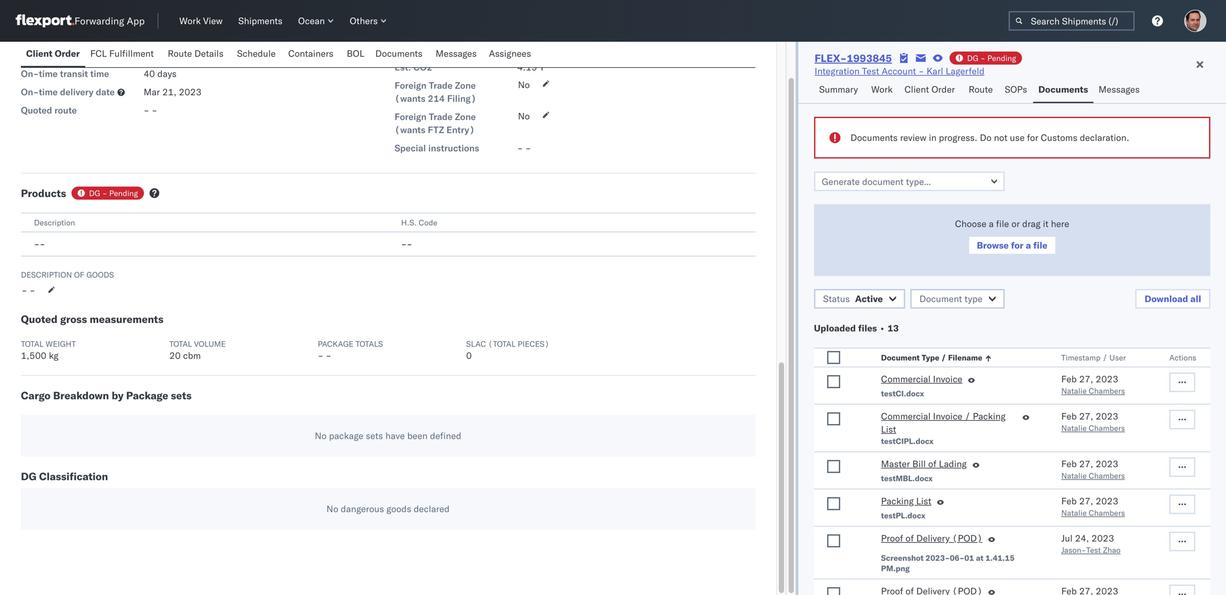 Task type: locate. For each thing, give the bounding box(es) containing it.
1 horizontal spatial sets
[[366, 431, 383, 442]]

it
[[1044, 218, 1049, 230]]

feb 27, 2023 natalie chambers for master bill of lading
[[1062, 459, 1126, 481]]

integration test account - karl lagerfeld
[[815, 65, 985, 77]]

dg
[[968, 53, 979, 63], [89, 188, 100, 198], [21, 470, 37, 483]]

1 horizontal spatial messages
[[1099, 84, 1141, 95]]

enrolled
[[535, 43, 569, 55]]

trade up 214
[[429, 80, 453, 91]]

2 quoted from the top
[[21, 105, 52, 116]]

packing list
[[882, 496, 932, 507]]

foreign trade zone (wants ftz entry)
[[395, 111, 476, 136]]

1 natalie from the top
[[1062, 386, 1087, 396]]

time left "transit" on the top
[[39, 68, 58, 79]]

0 horizontal spatial messages button
[[431, 42, 484, 67]]

client order down "rate expiration"
[[26, 48, 80, 59]]

messages up the foreign trade zone (wants 214 filing)
[[436, 48, 477, 59]]

total up 1,500
[[21, 339, 44, 349]]

client order button
[[21, 42, 85, 67], [900, 78, 964, 103]]

route for route details
[[168, 48, 192, 59]]

None checkbox
[[828, 351, 841, 365], [828, 376, 841, 389], [828, 413, 841, 426], [828, 498, 841, 511], [828, 535, 841, 548], [828, 351, 841, 365], [828, 376, 841, 389], [828, 413, 841, 426], [828, 498, 841, 511], [828, 535, 841, 548]]

invoice
[[934, 374, 963, 385], [934, 411, 963, 422]]

quoted down rate
[[21, 50, 52, 61]]

(wants
[[395, 93, 426, 104], [395, 124, 426, 136]]

for down or
[[1012, 240, 1024, 251]]

4 chambers from the top
[[1089, 509, 1126, 518]]

messages up declaration.
[[1099, 84, 1141, 95]]

(wants for foreign trade zone (wants 214 filing)
[[395, 93, 426, 104]]

1 vertical spatial pending
[[109, 188, 138, 198]]

3 feb from the top
[[1062, 459, 1077, 470]]

4 feb 27, 2023 natalie chambers from the top
[[1062, 496, 1126, 518]]

1 mar from the top
[[144, 31, 160, 43]]

0 horizontal spatial of
[[74, 270, 84, 280]]

1 vertical spatial invoice
[[934, 411, 963, 422]]

foreign down est. co2 at the left top of page
[[395, 80, 427, 91]]

2 horizontal spatial /
[[1103, 353, 1108, 363]]

client order down karl
[[905, 84, 956, 95]]

for inside "button"
[[1012, 240, 1024, 251]]

declared
[[414, 504, 450, 515]]

feb for packing list
[[1062, 496, 1077, 507]]

trade inside foreign trade zone (wants ftz entry)
[[429, 111, 453, 123]]

0 vertical spatial foreign
[[395, 80, 427, 91]]

flex-1993845 link
[[815, 52, 893, 65]]

test down 1993845
[[863, 65, 880, 77]]

4 27, from the top
[[1080, 496, 1094, 507]]

test inside jul 24, 2023 jason-test zhao
[[1087, 546, 1102, 556]]

file left or
[[997, 218, 1010, 230]]

0 vertical spatial on-
[[21, 68, 39, 79]]

fcl
[[90, 48, 107, 59]]

breakdown
[[53, 389, 109, 402]]

∙
[[880, 323, 886, 334]]

of
[[74, 270, 84, 280], [929, 459, 937, 470], [906, 533, 914, 545]]

3 natalie from the top
[[1062, 471, 1087, 481]]

test
[[863, 65, 880, 77], [1087, 546, 1102, 556]]

feb 27, 2023 natalie chambers
[[1062, 374, 1126, 396], [1062, 411, 1126, 433], [1062, 459, 1126, 481], [1062, 496, 1126, 518]]

(wants inside the foreign trade zone (wants 214 filing)
[[395, 93, 426, 104]]

package inside package totals - -
[[318, 339, 354, 349]]

delivery
[[917, 533, 950, 545]]

1 horizontal spatial work
[[872, 84, 893, 95]]

dangerous
[[341, 504, 384, 515]]

1 horizontal spatial packing
[[973, 411, 1006, 422]]

commercial up testci.docx
[[882, 374, 931, 385]]

at
[[977, 554, 984, 563]]

packing up testpl.docx
[[882, 496, 914, 507]]

of up gross
[[74, 270, 84, 280]]

document left type
[[882, 353, 920, 363]]

work view
[[179, 15, 223, 26]]

documents for the topmost documents button
[[376, 48, 423, 59]]

on- up quoted route
[[21, 86, 39, 98]]

2023 inside jul 24, 2023 jason-test zhao
[[1092, 533, 1115, 545]]

1 horizontal spatial client
[[905, 84, 930, 95]]

0 vertical spatial commercial
[[882, 374, 931, 385]]

1 vertical spatial order
[[932, 84, 956, 95]]

27, for master bill of lading
[[1080, 459, 1094, 470]]

trade inside the foreign trade zone (wants 214 filing)
[[429, 80, 453, 91]]

0 vertical spatial order
[[55, 48, 80, 59]]

0 horizontal spatial order
[[55, 48, 80, 59]]

progress.
[[940, 132, 978, 143]]

description
[[34, 218, 75, 228], [21, 270, 72, 280]]

0 vertical spatial trade
[[429, 80, 453, 91]]

2023 for packing list
[[1096, 496, 1119, 507]]

1 on- from the top
[[21, 68, 39, 79]]

file inside "button"
[[1034, 240, 1048, 251]]

1 zone from the top
[[455, 80, 476, 91]]

list up "testcipl.docx"
[[882, 424, 897, 435]]

commercial inside commercial invoice / packing list
[[882, 411, 931, 422]]

bill
[[913, 459, 926, 470]]

work inside 'button'
[[872, 84, 893, 95]]

uploaded files ∙ 13
[[814, 323, 899, 334]]

goods up the quoted gross measurements
[[86, 270, 114, 280]]

client order button up on-time transit time
[[21, 42, 85, 67]]

2 feb 27, 2023 natalie chambers from the top
[[1062, 411, 1126, 433]]

0 vertical spatial packing
[[973, 411, 1006, 422]]

mar left 4,
[[144, 31, 160, 43]]

1 feb 27, 2023 natalie chambers from the top
[[1062, 374, 1126, 396]]

chambers
[[1089, 386, 1126, 396], [1089, 424, 1126, 433], [1089, 471, 1126, 481], [1089, 509, 1126, 518]]

a inside "button"
[[1026, 240, 1032, 251]]

on- for on-time transit time
[[21, 68, 39, 79]]

total inside 'total weight 1,500 kg'
[[21, 339, 44, 349]]

0 horizontal spatial file
[[997, 218, 1010, 230]]

2 on- from the top
[[21, 86, 39, 98]]

forwarding app link
[[16, 14, 145, 27]]

foreign for foreign trade zone (wants 214 filing)
[[395, 80, 427, 91]]

1 horizontal spatial documents button
[[1034, 78, 1094, 103]]

special
[[395, 142, 426, 154]]

client
[[26, 48, 52, 59], [905, 84, 930, 95]]

not
[[518, 43, 533, 55]]

2 vertical spatial of
[[906, 533, 914, 545]]

client for client order button to the left
[[26, 48, 52, 59]]

document left type at the right
[[920, 293, 963, 305]]

2023 for proof of delivery (pod)
[[1092, 533, 1115, 545]]

2 commercial from the top
[[882, 411, 931, 422]]

/ inside commercial invoice / packing list
[[965, 411, 971, 422]]

chambers for master bill of lading
[[1089, 471, 1126, 481]]

ocean button
[[293, 12, 339, 29]]

dg up lagerfeld
[[968, 53, 979, 63]]

2 zone from the top
[[455, 111, 476, 123]]

natalie for master bill of lading
[[1062, 471, 1087, 481]]

-- up description of goods
[[34, 238, 45, 250]]

proof
[[882, 533, 904, 545]]

1 horizontal spatial package
[[318, 339, 354, 349]]

0 horizontal spatial route
[[168, 48, 192, 59]]

2 trade from the top
[[429, 111, 453, 123]]

0 vertical spatial a
[[989, 218, 994, 230]]

of right bill
[[929, 459, 937, 470]]

1 vertical spatial work
[[872, 84, 893, 95]]

invoice for commercial invoice
[[934, 374, 963, 385]]

document inside button
[[882, 353, 920, 363]]

containers button
[[283, 42, 342, 67]]

a right choose at the right top of page
[[989, 218, 994, 230]]

for right use
[[1028, 132, 1039, 143]]

feb
[[1062, 374, 1077, 385], [1062, 411, 1077, 422], [1062, 459, 1077, 470], [1062, 496, 1077, 507]]

/ for filename
[[942, 353, 947, 363]]

2 invoice from the top
[[934, 411, 963, 422]]

1 vertical spatial document
[[882, 353, 920, 363]]

3 feb 27, 2023 natalie chambers from the top
[[1062, 459, 1126, 481]]

have
[[386, 431, 405, 442]]

pending
[[988, 53, 1017, 63], [109, 188, 138, 198]]

mar for mar 21, 2023
[[144, 86, 160, 98]]

commercial
[[882, 374, 931, 385], [882, 411, 931, 422]]

1 vertical spatial description
[[21, 270, 72, 280]]

0 vertical spatial document
[[920, 293, 963, 305]]

goods for of
[[86, 270, 114, 280]]

quoted for quoted container count
[[21, 50, 52, 61]]

0 vertical spatial client
[[26, 48, 52, 59]]

1 vertical spatial dg - pending
[[89, 188, 138, 198]]

1 (wants from the top
[[395, 93, 426, 104]]

for
[[1028, 132, 1039, 143], [1012, 240, 1024, 251]]

cargo breakdown by package sets
[[21, 389, 192, 402]]

2023 for master bill of lading
[[1096, 459, 1119, 470]]

document for document type / filename
[[882, 353, 920, 363]]

client order
[[26, 48, 80, 59], [905, 84, 956, 95]]

2 mar from the top
[[144, 86, 160, 98]]

(wants for foreign trade zone (wants ftz entry)
[[395, 124, 426, 136]]

trade for ftz
[[429, 111, 453, 123]]

1 horizontal spatial dg - pending
[[968, 53, 1017, 63]]

(wants up special
[[395, 124, 426, 136]]

zone inside foreign trade zone (wants ftz entry)
[[455, 111, 476, 123]]

description for description
[[34, 218, 75, 228]]

2 horizontal spatial documents
[[1039, 84, 1089, 95]]

client order for client order button to the left
[[26, 48, 80, 59]]

1 trade from the top
[[429, 80, 453, 91]]

1 vertical spatial mar
[[144, 86, 160, 98]]

0 vertical spatial route
[[168, 48, 192, 59]]

1 vertical spatial package
[[126, 389, 168, 402]]

1 horizontal spatial /
[[965, 411, 971, 422]]

total
[[21, 339, 44, 349], [169, 339, 192, 349]]

schedule button
[[232, 42, 283, 67]]

order down karl
[[932, 84, 956, 95]]

messages button up declaration.
[[1094, 78, 1147, 103]]

status
[[824, 293, 850, 305]]

quoted
[[21, 50, 52, 61], [21, 105, 52, 116], [21, 313, 58, 326]]

foreign inside the foreign trade zone (wants 214 filing)
[[395, 80, 427, 91]]

2 vertical spatial quoted
[[21, 313, 58, 326]]

2 horizontal spatial dg
[[968, 53, 979, 63]]

1 vertical spatial quoted
[[21, 105, 52, 116]]

1 vertical spatial zone
[[455, 111, 476, 123]]

review
[[901, 132, 927, 143]]

1 vertical spatial commercial
[[882, 411, 931, 422]]

0 horizontal spatial total
[[21, 339, 44, 349]]

1 horizontal spatial messages button
[[1094, 78, 1147, 103]]

package totals - -
[[318, 339, 383, 362]]

1 vertical spatial file
[[1034, 240, 1048, 251]]

description for description of goods
[[21, 270, 72, 280]]

work left the view
[[179, 15, 201, 26]]

cargo
[[21, 389, 51, 402]]

total up 20
[[169, 339, 192, 349]]

quoted for quoted gross measurements
[[21, 313, 58, 326]]

0 vertical spatial messages
[[436, 48, 477, 59]]

feb for master bill of lading
[[1062, 459, 1077, 470]]

0 vertical spatial dg - pending
[[968, 53, 1017, 63]]

code
[[419, 218, 438, 228]]

package right by
[[126, 389, 168, 402]]

mar for mar 4, 2023
[[144, 31, 160, 43]]

expiration
[[43, 31, 85, 43]]

fulfillment
[[109, 48, 154, 59]]

trade up ftz
[[429, 111, 453, 123]]

1 vertical spatial foreign
[[395, 111, 427, 123]]

0 vertical spatial documents
[[376, 48, 423, 59]]

-- down h.s.
[[401, 238, 413, 250]]

a down the drag on the top right
[[1026, 240, 1032, 251]]

documents up est.
[[376, 48, 423, 59]]

1 vertical spatial (wants
[[395, 124, 426, 136]]

natalie for commercial invoice / packing list
[[1062, 424, 1087, 433]]

1 vertical spatial client order
[[905, 84, 956, 95]]

3 27, from the top
[[1080, 459, 1094, 470]]

/ up lading
[[965, 411, 971, 422]]

0 vertical spatial package
[[318, 339, 354, 349]]

2 (wants from the top
[[395, 124, 426, 136]]

/
[[942, 353, 947, 363], [1103, 353, 1108, 363], [965, 411, 971, 422]]

0 vertical spatial client order button
[[21, 42, 85, 67]]

0 horizontal spatial --
[[34, 238, 45, 250]]

4 natalie from the top
[[1062, 509, 1087, 518]]

route down mar 4, 2023 at the top left of the page
[[168, 48, 192, 59]]

invoice down commercial invoice link
[[934, 411, 963, 422]]

1 invoice from the top
[[934, 374, 963, 385]]

1 horizontal spatial goods
[[387, 504, 412, 515]]

Search Shipments (/) text field
[[1009, 11, 1135, 31]]

1 vertical spatial test
[[1087, 546, 1102, 556]]

0 vertical spatial pending
[[988, 53, 1017, 63]]

order for the bottom client order button
[[932, 84, 956, 95]]

1 horizontal spatial client order
[[905, 84, 956, 95]]

jason-
[[1062, 546, 1087, 556]]

or
[[1012, 218, 1021, 230]]

time up the date
[[90, 68, 109, 79]]

27, for commercial invoice / packing list
[[1080, 411, 1094, 422]]

documents left review
[[851, 132, 898, 143]]

0 vertical spatial of
[[74, 270, 84, 280]]

13
[[888, 323, 899, 334]]

download
[[1145, 293, 1189, 305]]

sets down 20
[[171, 389, 192, 402]]

of inside 'link'
[[906, 533, 914, 545]]

1 foreign from the top
[[395, 80, 427, 91]]

1 vertical spatial documents
[[1039, 84, 1089, 95]]

1 horizontal spatial of
[[906, 533, 914, 545]]

on- down rate
[[21, 68, 39, 79]]

0 horizontal spatial /
[[942, 353, 947, 363]]

count
[[97, 50, 121, 61]]

messages button up the foreign trade zone (wants 214 filing)
[[431, 42, 484, 67]]

order down the expiration
[[55, 48, 80, 59]]

quoted route
[[21, 105, 77, 116]]

sets left have
[[366, 431, 383, 442]]

1 vertical spatial list
[[917, 496, 932, 507]]

2 feb from the top
[[1062, 411, 1077, 422]]

test inside integration test account - karl lagerfeld link
[[863, 65, 880, 77]]

declaration.
[[1081, 132, 1130, 143]]

package
[[318, 339, 354, 349], [126, 389, 168, 402]]

2 chambers from the top
[[1089, 424, 1126, 433]]

Generate document type... text field
[[814, 172, 1005, 191]]

0 vertical spatial mar
[[144, 31, 160, 43]]

of right proof
[[906, 533, 914, 545]]

0 horizontal spatial sets
[[171, 389, 192, 402]]

2 total from the left
[[169, 339, 192, 349]]

1 horizontal spatial documents
[[851, 132, 898, 143]]

description up gross
[[21, 270, 72, 280]]

work down the account
[[872, 84, 893, 95]]

on- for on-time delivery date
[[21, 86, 39, 98]]

est. co2
[[395, 61, 433, 73]]

1 horizontal spatial file
[[1034, 240, 1048, 251]]

packing down filename
[[973, 411, 1006, 422]]

h.s.
[[401, 218, 417, 228]]

no
[[518, 79, 530, 90], [518, 110, 530, 122], [315, 431, 327, 442], [327, 504, 339, 515]]

0 vertical spatial quoted
[[21, 50, 52, 61]]

feb 27, 2023 natalie chambers for commercial invoice
[[1062, 374, 1126, 396]]

time up quoted route
[[39, 86, 58, 98]]

1 commercial from the top
[[882, 374, 931, 385]]

0 vertical spatial test
[[863, 65, 880, 77]]

trade for 214
[[429, 80, 453, 91]]

dg right products
[[89, 188, 100, 198]]

description down products
[[34, 218, 75, 228]]

2 27, from the top
[[1080, 411, 1094, 422]]

1 vertical spatial client
[[905, 84, 930, 95]]

document for document type
[[920, 293, 963, 305]]

/ inside button
[[942, 353, 947, 363]]

foreign up special
[[395, 111, 427, 123]]

file down it
[[1034, 240, 1048, 251]]

documents right sops button in the top of the page
[[1039, 84, 1089, 95]]

1 vertical spatial of
[[929, 459, 937, 470]]

route down lagerfeld
[[969, 84, 994, 95]]

1 vertical spatial messages
[[1099, 84, 1141, 95]]

4.19
[[518, 61, 538, 73]]

document inside button
[[920, 293, 963, 305]]

3 quoted from the top
[[21, 313, 58, 326]]

2 natalie from the top
[[1062, 424, 1087, 433]]

client for the bottom client order button
[[905, 84, 930, 95]]

use
[[1011, 132, 1025, 143]]

1 27, from the top
[[1080, 374, 1094, 385]]

(wants left 214
[[395, 93, 426, 104]]

0 vertical spatial description
[[34, 218, 75, 228]]

1 horizontal spatial a
[[1026, 240, 1032, 251]]

1 vertical spatial goods
[[387, 504, 412, 515]]

commercial for commercial invoice / packing list
[[882, 411, 931, 422]]

/ left user
[[1103, 353, 1108, 363]]

foreign inside foreign trade zone (wants ftz entry)
[[395, 111, 427, 123]]

(wants inside foreign trade zone (wants ftz entry)
[[395, 124, 426, 136]]

measurements
[[90, 313, 164, 326]]

testci.docx
[[882, 389, 925, 399]]

assignees
[[489, 48, 531, 59]]

1 chambers from the top
[[1089, 386, 1126, 396]]

3 chambers from the top
[[1089, 471, 1126, 481]]

total for total weight 1,500 kg
[[21, 339, 44, 349]]

quoted left route
[[21, 105, 52, 116]]

1 horizontal spatial client order button
[[900, 78, 964, 103]]

list up testpl.docx
[[917, 496, 932, 507]]

quoted up 'total weight 1,500 kg'
[[21, 313, 58, 326]]

0 horizontal spatial work
[[179, 15, 201, 26]]

0 horizontal spatial documents button
[[370, 42, 431, 67]]

client down integration test account - karl lagerfeld link
[[905, 84, 930, 95]]

package left "totals"
[[318, 339, 354, 349]]

0 vertical spatial invoice
[[934, 374, 963, 385]]

all
[[1191, 293, 1202, 305]]

1 horizontal spatial test
[[1087, 546, 1102, 556]]

0 horizontal spatial goods
[[86, 270, 114, 280]]

1 vertical spatial trade
[[429, 111, 453, 123]]

4 feb from the top
[[1062, 496, 1077, 507]]

1 vertical spatial client order button
[[900, 78, 964, 103]]

1 quoted from the top
[[21, 50, 52, 61]]

- - for quoted route
[[144, 105, 157, 116]]

0 horizontal spatial client
[[26, 48, 52, 59]]

work
[[179, 15, 201, 26], [872, 84, 893, 95]]

0 vertical spatial zone
[[455, 80, 476, 91]]

dg left classification
[[21, 470, 37, 483]]

test down '24,'
[[1087, 546, 1102, 556]]

goods left declared
[[387, 504, 412, 515]]

total volume
[[169, 339, 226, 349]]

goods for dangerous
[[387, 504, 412, 515]]

commercial down testci.docx
[[882, 411, 931, 422]]

1 horizontal spatial for
[[1028, 132, 1039, 143]]

2 foreign from the top
[[395, 111, 427, 123]]

(pod)
[[953, 533, 983, 545]]

of for goods
[[74, 270, 84, 280]]

27, for commercial invoice
[[1080, 374, 1094, 385]]

client order button down karl
[[900, 78, 964, 103]]

zone inside the foreign trade zone (wants 214 filing)
[[455, 80, 476, 91]]

/ right type
[[942, 353, 947, 363]]

1 horizontal spatial order
[[932, 84, 956, 95]]

transit
[[60, 68, 88, 79]]

1 vertical spatial on-
[[21, 86, 39, 98]]

zone up filing)
[[455, 80, 476, 91]]

27,
[[1080, 374, 1094, 385], [1080, 411, 1094, 422], [1080, 459, 1094, 470], [1080, 496, 1094, 507]]

0 vertical spatial list
[[882, 424, 897, 435]]

None checkbox
[[828, 461, 841, 474], [828, 588, 841, 596], [828, 461, 841, 474], [828, 588, 841, 596]]

zone up entry)
[[455, 111, 476, 123]]

client down rate
[[26, 48, 52, 59]]

1 vertical spatial route
[[969, 84, 994, 95]]

time
[[39, 68, 58, 79], [90, 68, 109, 79], [39, 86, 58, 98]]

0 horizontal spatial test
[[863, 65, 880, 77]]

1 vertical spatial a
[[1026, 240, 1032, 251]]

work for work
[[872, 84, 893, 95]]

time for delivery
[[39, 86, 58, 98]]

1 feb from the top
[[1062, 374, 1077, 385]]

on-time transit time
[[21, 68, 109, 79]]

invoice inside commercial invoice / packing list
[[934, 411, 963, 422]]

packing
[[973, 411, 1006, 422], [882, 496, 914, 507]]

karl
[[927, 65, 944, 77]]

0 vertical spatial work
[[179, 15, 201, 26]]

work view link
[[174, 12, 228, 29]]

mar left 21,
[[144, 86, 160, 98]]

2 horizontal spatial of
[[929, 459, 937, 470]]

1 total from the left
[[21, 339, 44, 349]]

0 vertical spatial dg
[[968, 53, 979, 63]]

feb for commercial invoice
[[1062, 374, 1077, 385]]

invoice down the document type / filename button
[[934, 374, 963, 385]]



Task type: vqa. For each thing, say whether or not it's contained in the screenshot.


Task type: describe. For each thing, give the bounding box(es) containing it.
timestamp / user button
[[1059, 350, 1144, 363]]

0 vertical spatial for
[[1028, 132, 1039, 143]]

not enrolled
[[518, 43, 569, 55]]

h.s. code
[[401, 218, 438, 228]]

0 horizontal spatial dg
[[21, 470, 37, 483]]

totals
[[356, 339, 383, 349]]

commercial invoice
[[882, 374, 963, 385]]

been
[[407, 431, 428, 442]]

order for client order button to the left
[[55, 48, 80, 59]]

description of goods
[[21, 270, 114, 280]]

testcipl.docx
[[882, 437, 934, 447]]

natalie for commercial invoice
[[1062, 386, 1087, 396]]

packing inside commercial invoice / packing list
[[973, 411, 1006, 422]]

document type / filename
[[882, 353, 983, 363]]

bol
[[347, 48, 365, 59]]

assignees button
[[484, 42, 539, 67]]

cbm
[[183, 350, 201, 362]]

status active
[[824, 293, 883, 305]]

master
[[882, 459, 911, 470]]

4.19 t
[[518, 61, 545, 73]]

documents for the bottom documents button
[[1039, 84, 1089, 95]]

zone for foreign trade zone (wants 214 filing)
[[455, 80, 476, 91]]

choose a file or drag it here
[[956, 218, 1070, 230]]

27, for packing list
[[1080, 496, 1094, 507]]

1 vertical spatial sets
[[366, 431, 383, 442]]

06-
[[950, 554, 965, 563]]

commercial invoice / packing list
[[882, 411, 1006, 435]]

carbon
[[395, 43, 426, 55]]

testpl.docx
[[882, 511, 926, 521]]

browse
[[978, 240, 1009, 251]]

master bill of lading
[[882, 459, 967, 470]]

quoted gross measurements
[[21, 313, 164, 326]]

browse for a file button
[[968, 236, 1057, 255]]

co2
[[414, 61, 433, 73]]

route for route
[[969, 84, 994, 95]]

ocean
[[298, 15, 325, 26]]

jul
[[1062, 533, 1073, 545]]

commercial for commercial invoice
[[882, 374, 931, 385]]

proof of delivery (pod) link
[[882, 532, 983, 548]]

quoted container count
[[21, 50, 121, 61]]

0 horizontal spatial pending
[[109, 188, 138, 198]]

screenshot 2023-06-01 at 1.41.15 pm.png
[[882, 554, 1015, 574]]

account
[[882, 65, 917, 77]]

instructions
[[429, 142, 480, 154]]

commercial invoice / packing list link
[[882, 410, 1018, 436]]

(total
[[488, 339, 516, 349]]

not
[[995, 132, 1008, 143]]

package
[[329, 431, 364, 442]]

chambers for commercial invoice / packing list
[[1089, 424, 1126, 433]]

flex-1993845
[[815, 52, 893, 65]]

commercial invoice link
[[882, 373, 963, 389]]

0 vertical spatial documents button
[[370, 42, 431, 67]]

1 horizontal spatial pending
[[988, 53, 1017, 63]]

chambers for packing list
[[1089, 509, 1126, 518]]

client order for the bottom client order button
[[905, 84, 956, 95]]

2023 for commercial invoice
[[1096, 374, 1119, 385]]

chambers for commercial invoice
[[1089, 386, 1126, 396]]

0 vertical spatial file
[[997, 218, 1010, 230]]

slac
[[466, 339, 486, 349]]

details
[[194, 48, 224, 59]]

no package sets have been defined
[[315, 431, 462, 442]]

feb for commercial invoice / packing list
[[1062, 411, 1077, 422]]

fcl fulfillment
[[90, 48, 154, 59]]

1 vertical spatial packing
[[882, 496, 914, 507]]

testmbl.docx
[[882, 474, 933, 484]]

1 horizontal spatial list
[[917, 496, 932, 507]]

- - for quoted container count
[[144, 48, 157, 59]]

2 -- from the left
[[401, 238, 413, 250]]

carbon offset status
[[395, 43, 482, 55]]

route
[[54, 105, 77, 116]]

schedule
[[237, 48, 276, 59]]

choose
[[956, 218, 987, 230]]

invoice for commercial invoice / packing list
[[934, 411, 963, 422]]

rate expiration
[[21, 31, 85, 43]]

/ for packing
[[965, 411, 971, 422]]

1 vertical spatial documents button
[[1034, 78, 1094, 103]]

work for work view
[[179, 15, 201, 26]]

214
[[428, 93, 445, 104]]

2023-
[[926, 554, 950, 563]]

products
[[21, 187, 66, 200]]

in
[[929, 132, 937, 143]]

foreign for foreign trade zone (wants ftz entry)
[[395, 111, 427, 123]]

master bill of lading link
[[882, 458, 967, 474]]

filename
[[949, 353, 983, 363]]

natalie for packing list
[[1062, 509, 1087, 518]]

0 horizontal spatial dg - pending
[[89, 188, 138, 198]]

t
[[540, 61, 545, 73]]

jul 24, 2023 jason-test zhao
[[1062, 533, 1121, 556]]

time for transit
[[39, 68, 58, 79]]

feb 27, 2023 natalie chambers for packing list
[[1062, 496, 1126, 518]]

defined
[[430, 431, 462, 442]]

0 horizontal spatial messages
[[436, 48, 477, 59]]

0 horizontal spatial a
[[989, 218, 994, 230]]

zone for foreign trade zone (wants ftz entry)
[[455, 111, 476, 123]]

1,500
[[21, 350, 46, 362]]

- - for special instructions
[[518, 142, 531, 154]]

feb 27, 2023 natalie chambers for commercial invoice / packing list
[[1062, 411, 1126, 433]]

shipments
[[238, 15, 283, 26]]

2023 for commercial invoice / packing list
[[1096, 411, 1119, 422]]

timestamp / user
[[1062, 353, 1127, 363]]

classification
[[39, 470, 108, 483]]

status
[[456, 43, 482, 55]]

/ inside "button"
[[1103, 353, 1108, 363]]

special instructions
[[395, 142, 480, 154]]

by
[[112, 389, 124, 402]]

pieces)
[[518, 339, 550, 349]]

list inside commercial invoice / packing list
[[882, 424, 897, 435]]

total for total volume
[[169, 339, 192, 349]]

timestamp
[[1062, 353, 1101, 363]]

21,
[[162, 86, 177, 98]]

lagerfeld
[[946, 65, 985, 77]]

of for delivery
[[906, 533, 914, 545]]

0 horizontal spatial client order button
[[21, 42, 85, 67]]

customs
[[1041, 132, 1078, 143]]

date
[[96, 86, 115, 98]]

flexport. image
[[16, 14, 74, 27]]

1 -- from the left
[[34, 238, 45, 250]]

1 horizontal spatial dg
[[89, 188, 100, 198]]

work button
[[867, 78, 900, 103]]

lading
[[939, 459, 967, 470]]

uploaded
[[814, 323, 856, 334]]

40 days
[[144, 68, 177, 79]]

download all button
[[1136, 289, 1211, 309]]

delivery
[[60, 86, 94, 98]]

1 vertical spatial messages button
[[1094, 78, 1147, 103]]

days
[[157, 68, 177, 79]]

others
[[350, 15, 378, 26]]

fcl fulfillment button
[[85, 42, 163, 67]]

4,
[[162, 31, 171, 43]]

kg
[[49, 350, 59, 362]]

documents for documents review in progress. do not use for customs declaration.
[[851, 132, 898, 143]]

ftz
[[428, 124, 444, 136]]

app
[[127, 15, 145, 27]]

0 vertical spatial messages button
[[431, 42, 484, 67]]

quoted for quoted route
[[21, 105, 52, 116]]

dg classification
[[21, 470, 108, 483]]

est.
[[395, 61, 411, 73]]



